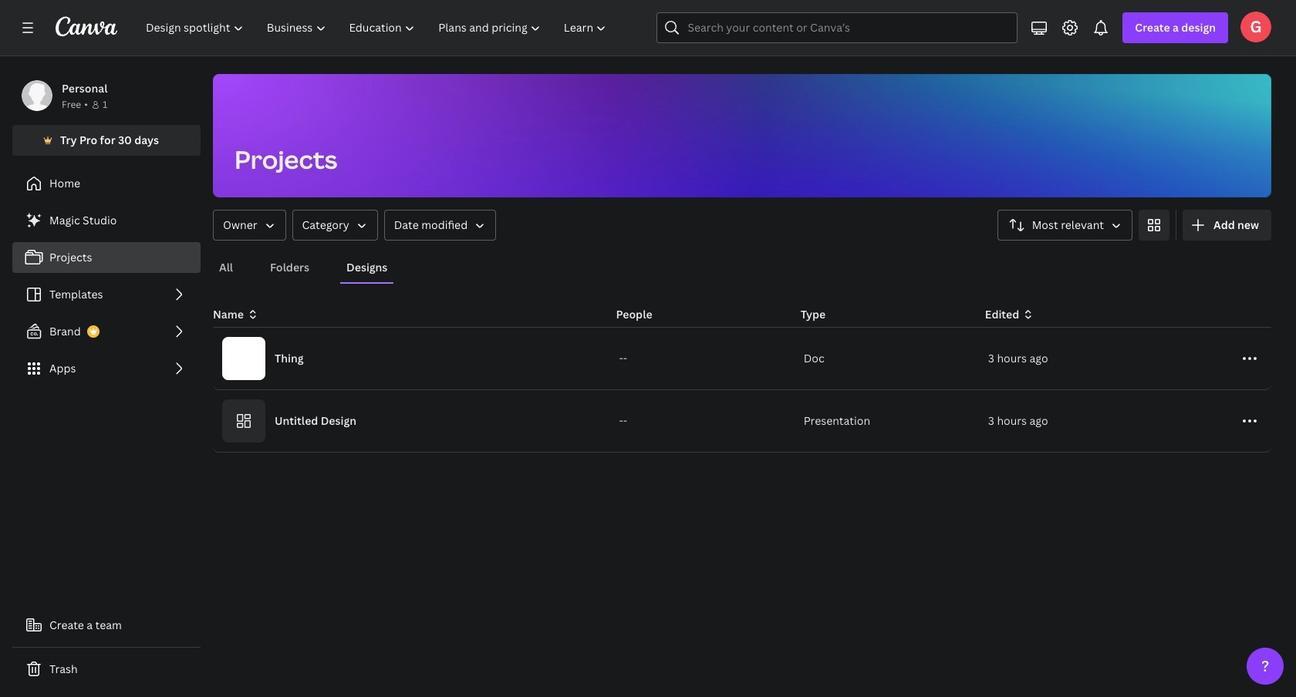 Task type: vqa. For each thing, say whether or not it's contained in the screenshot.
search box
yes



Task type: describe. For each thing, give the bounding box(es) containing it.
top level navigation element
[[136, 12, 620, 43]]

Category button
[[292, 210, 378, 241]]

Sort by button
[[998, 210, 1133, 241]]

Owner button
[[213, 210, 286, 241]]



Task type: locate. For each thing, give the bounding box(es) containing it.
Date modified button
[[384, 210, 497, 241]]

Search search field
[[688, 13, 988, 42]]

None search field
[[657, 12, 1019, 43]]

list
[[12, 205, 201, 384]]

genericname382024 image
[[1241, 12, 1272, 42]]

genericname382024 image
[[1241, 12, 1272, 42]]



